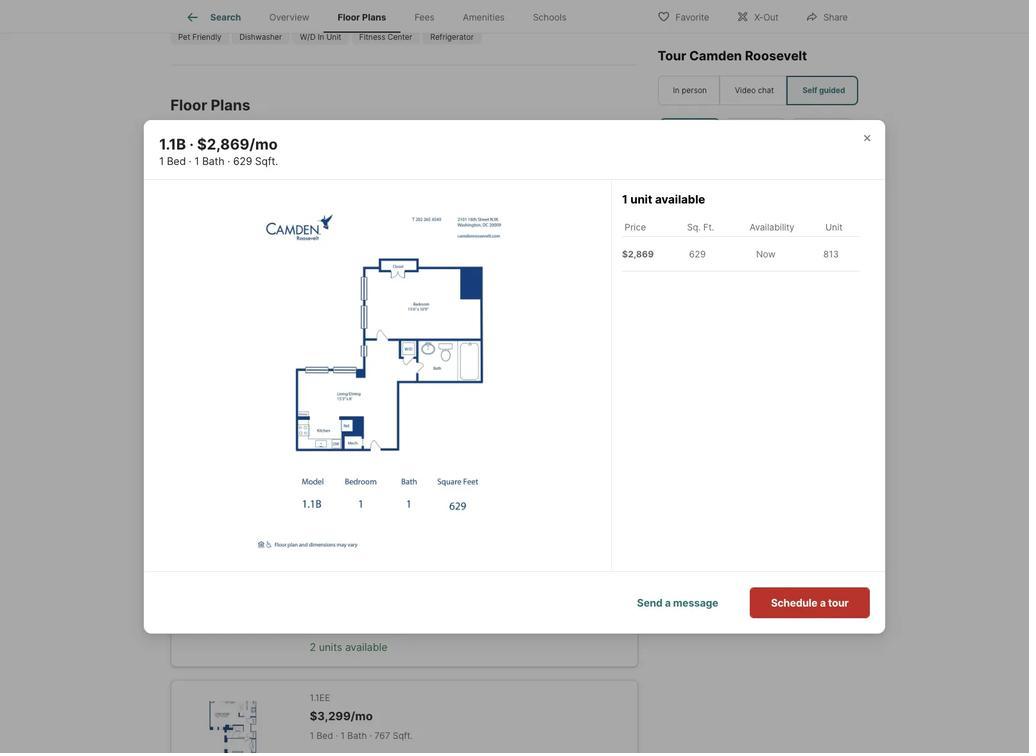 Task type: locate. For each thing, give the bounding box(es) containing it.
2
[[310, 641, 316, 654]]

0 horizontal spatial $2,869/mo
[[197, 135, 278, 153]]

1 a from the left
[[665, 596, 671, 609]]

camden
[[690, 48, 742, 64]]

1.1b inside 1.1b $2,869/mo
[[310, 230, 325, 241]]

chat
[[758, 85, 774, 95]]

search link
[[185, 10, 241, 25]]

0 vertical spatial floor
[[338, 12, 360, 23]]

unit for $2,909/mo
[[317, 410, 336, 423]]

0 vertical spatial floor plans
[[338, 12, 386, 23]]

$2,869/mo
[[197, 135, 278, 153], [310, 247, 373, 261]]

1 horizontal spatial floor plans
[[338, 12, 386, 23]]

2 vertical spatial 1 unit available
[[310, 410, 381, 423]]

2 a from the left
[[820, 596, 826, 609]]

x-
[[754, 11, 764, 22]]

sqft.
[[255, 155, 278, 168], [394, 268, 414, 279], [393, 384, 414, 394], [393, 499, 414, 510], [393, 730, 413, 741]]

send
[[637, 596, 663, 609]]

2 units available
[[310, 641, 388, 654]]

0 vertical spatial plans
[[362, 12, 386, 23]]

1.1b image
[[245, 193, 526, 558]]

tour
[[828, 596, 849, 609]]

self guided
[[803, 85, 846, 95]]

bath inside 1.1b · $2,869/mo 1 bed · 1 bath · 629 sqft.
[[202, 155, 225, 168]]

plans up fitness on the top of the page
[[362, 12, 386, 23]]

summary tab
[[173, 133, 327, 165]]

floor inside tab
[[338, 12, 360, 23]]

schedule a tour button
[[750, 587, 870, 618]]

723
[[375, 499, 391, 510]]

1
[[159, 155, 164, 168], [195, 155, 199, 168], [622, 193, 628, 206], [310, 268, 314, 279], [341, 268, 345, 279], [310, 294, 315, 307], [310, 384, 314, 394], [341, 384, 345, 394], [310, 410, 315, 423], [310, 499, 314, 510], [341, 499, 345, 510], [310, 730, 314, 741], [341, 730, 345, 741]]

available inside 1.1b · $2,869/mo dialog
[[655, 193, 705, 206]]

unit right the w/d
[[327, 32, 341, 42]]

schedule a tour
[[771, 596, 849, 609]]

unit up the price
[[631, 193, 653, 206]]

2 vertical spatial unit
[[317, 410, 336, 423]]

in
[[318, 32, 324, 42], [673, 85, 680, 95]]

unit inside 1.1b · $2,869/mo dialog
[[631, 193, 653, 206]]

0 horizontal spatial plans
[[211, 96, 250, 114]]

1 horizontal spatial unit
[[826, 221, 843, 232]]

roosevelt
[[745, 48, 807, 64]]

out
[[764, 11, 779, 22]]

1 unit available
[[622, 193, 705, 206], [310, 294, 381, 307], [310, 410, 381, 423]]

list box
[[658, 76, 859, 105]]

1 vertical spatial 1 unit available
[[310, 294, 381, 307]]

1 unit available for $2,869/mo
[[310, 294, 381, 307]]

1 horizontal spatial floor
[[338, 12, 360, 23]]

bath
[[202, 155, 225, 168], [347, 268, 367, 279], [347, 384, 367, 394], [347, 499, 367, 510], [347, 730, 367, 741]]

floor
[[338, 12, 360, 23], [170, 96, 207, 114]]

a for send
[[665, 596, 671, 609]]

1 horizontal spatial a
[[820, 596, 826, 609]]

amenities
[[463, 12, 505, 23]]

753
[[375, 384, 391, 394]]

fitness center
[[359, 32, 412, 42]]

1.1ab image
[[192, 585, 279, 646]]

unit up 813
[[826, 221, 843, 232]]

1.1ee image
[[192, 701, 279, 753]]

1 bed · 1 bath · 753 sqft.
[[310, 384, 414, 394]]

available right units
[[345, 641, 388, 654]]

1 vertical spatial 1.1b
[[310, 230, 325, 241]]

0 vertical spatial $2,869/mo
[[197, 135, 278, 153]]

tour
[[658, 48, 687, 64]]

1.1ee
[[310, 692, 330, 703]]

floor plans up 1.1b · $2,869/mo 1 bed · 1 bath · 629 sqft.
[[170, 96, 250, 114]]

1 unit available up the price
[[622, 193, 705, 206]]

1 vertical spatial unit
[[826, 221, 843, 232]]

2 horizontal spatial 629
[[689, 248, 706, 259]]

sqft. for $2,869/mo
[[394, 268, 414, 279]]

bath for $3,299/mo
[[347, 730, 367, 741]]

1 unit available for $2,909/mo
[[310, 410, 381, 423]]

1 vertical spatial 629
[[689, 248, 706, 259]]

summary
[[230, 143, 270, 154]]

bed
[[167, 155, 186, 168], [317, 268, 333, 279], [317, 384, 333, 394], [317, 499, 333, 510], [317, 730, 333, 741]]

plans
[[362, 12, 386, 23], [211, 96, 250, 114]]

floor up fitness on the top of the page
[[338, 12, 360, 23]]

in right the w/d
[[318, 32, 324, 42]]

in left "person"
[[673, 85, 680, 95]]

1.1b
[[159, 135, 186, 153], [310, 230, 325, 241]]

0 horizontal spatial in
[[318, 32, 324, 42]]

1 bed · 1 bath · 723 sqft.
[[310, 499, 414, 510]]

0 horizontal spatial 1.1b
[[159, 135, 186, 153]]

unit down 1 bed · 1 bath · 753 sqft.
[[317, 410, 336, 423]]

·
[[189, 135, 194, 153], [189, 155, 192, 168], [228, 155, 230, 168], [336, 268, 338, 279], [370, 268, 372, 279], [336, 384, 338, 394], [370, 384, 372, 394], [336, 499, 338, 510], [370, 499, 372, 510], [336, 730, 338, 741], [370, 730, 372, 741]]

available inside button
[[345, 641, 388, 654]]

pet friendly
[[178, 32, 222, 42]]

1.1b · $2,869/mo 1 bed · 1 bath · 629 sqft.
[[159, 135, 278, 168]]

629
[[233, 155, 252, 168], [689, 248, 706, 259], [375, 268, 391, 279]]

unit for $2,869/mo
[[317, 294, 336, 307]]

dishwasher
[[240, 32, 282, 42]]

unit
[[327, 32, 341, 42], [826, 221, 843, 232]]

unit down 1 bed · 1 bath · 629 sqft.
[[317, 294, 336, 307]]

sqft. for $2,979/mo
[[393, 499, 414, 510]]

unit
[[631, 193, 653, 206], [317, 294, 336, 307], [317, 410, 336, 423]]

1 vertical spatial $2,869/mo
[[310, 247, 373, 261]]

search
[[210, 12, 241, 23]]

price
[[625, 221, 646, 232]]

overview tab
[[255, 2, 324, 33]]

floor plans inside tab
[[338, 12, 386, 23]]

bed for $2,909/mo
[[317, 384, 333, 394]]

0 horizontal spatial floor
[[170, 96, 207, 114]]

1 unit available down 1 bed · 1 bath · 629 sqft.
[[310, 294, 381, 307]]

0 vertical spatial 1 unit available
[[622, 193, 705, 206]]

bed for $2,869/mo
[[317, 268, 333, 279]]

available down 1 bed · 1 bath · 753 sqft.
[[339, 410, 381, 423]]

floor plans
[[338, 12, 386, 23], [170, 96, 250, 114]]

0 horizontal spatial a
[[665, 596, 671, 609]]

next image
[[843, 140, 864, 161]]

1 vertical spatial unit
[[317, 294, 336, 307]]

available up 'sq.'
[[655, 193, 705, 206]]

1 unit available down 1 bed · 1 bath · 753 sqft.
[[310, 410, 381, 423]]

bath for $2,869/mo
[[347, 268, 367, 279]]

units
[[319, 641, 342, 654]]

a for schedule
[[820, 596, 826, 609]]

sqft. for $3,299/mo
[[393, 730, 413, 741]]

schools tab
[[519, 2, 581, 33]]

tab list
[[170, 0, 591, 33]]

1.1ee $3,299/mo
[[310, 692, 373, 723]]

sq.
[[687, 221, 701, 232]]

1.1b inside 1.1b · $2,869/mo 1 bed · 1 bath · 629 sqft.
[[159, 135, 186, 153]]

amenities tab
[[449, 2, 519, 33]]

0 vertical spatial 1.1b
[[159, 135, 186, 153]]

plans up summary
[[211, 96, 250, 114]]

fitness
[[359, 32, 386, 42]]

a
[[665, 596, 671, 609], [820, 596, 826, 609]]

1 vertical spatial floor plans
[[170, 96, 250, 114]]

0 horizontal spatial unit
[[327, 32, 341, 42]]

available
[[655, 193, 705, 206], [339, 294, 381, 307], [339, 410, 381, 423], [345, 641, 388, 654]]

1 vertical spatial in
[[673, 85, 680, 95]]

1 bed · 1 bath · 629 sqft.
[[310, 268, 414, 279]]

floor up 1.1b · $2,869/mo 1 bed · 1 bath · 629 sqft.
[[170, 96, 207, 114]]

fees tab
[[400, 2, 449, 33]]

0 vertical spatial 629
[[233, 155, 252, 168]]

1.1b · $2,869/mo dialog
[[113, 120, 886, 633]]

1 horizontal spatial in
[[673, 85, 680, 95]]

0 horizontal spatial floor plans
[[170, 96, 250, 114]]

1 bed · 1 bath · 767 sqft.
[[310, 730, 413, 741]]

1 unit available inside 1.1b · $2,869/mo dialog
[[622, 193, 705, 206]]

sqft. inside 1.1b · $2,869/mo 1 bed · 1 bath · 629 sqft.
[[255, 155, 278, 168]]

629 inside 1.1b · $2,869/mo 1 bed · 1 bath · 629 sqft.
[[233, 155, 252, 168]]

video chat
[[735, 85, 774, 95]]

0 vertical spatial unit
[[631, 193, 653, 206]]

$2,869
[[622, 248, 654, 259]]

a right send
[[665, 596, 671, 609]]

1 horizontal spatial 1.1b
[[310, 230, 325, 241]]

1 horizontal spatial plans
[[362, 12, 386, 23]]

2 vertical spatial 629
[[375, 268, 391, 279]]

floor plans up fitness on the top of the page
[[338, 12, 386, 23]]

0 horizontal spatial 629
[[233, 155, 252, 168]]

1 vertical spatial plans
[[211, 96, 250, 114]]

share
[[824, 11, 848, 22]]

a left tour
[[820, 596, 826, 609]]



Task type: vqa. For each thing, say whether or not it's contained in the screenshot.
'1.1B' inside "1.1B · $2,869/MO 1 BED · 1 BATH · 629 SQFT."
yes



Task type: describe. For each thing, give the bounding box(es) containing it.
favorite button
[[647, 3, 720, 29]]

in person
[[673, 85, 707, 95]]

unit inside 1.1b · $2,869/mo dialog
[[826, 221, 843, 232]]

tour camden roosevelt
[[658, 48, 807, 64]]

bath for $2,979/mo
[[347, 499, 367, 510]]

self
[[803, 85, 818, 95]]

0 vertical spatial unit
[[327, 32, 341, 42]]

1 horizontal spatial $2,869/mo
[[310, 247, 373, 261]]

in inside list box
[[673, 85, 680, 95]]

share button
[[795, 3, 859, 29]]

1 vertical spatial floor
[[170, 96, 207, 114]]

tab list containing search
[[170, 0, 591, 33]]

person
[[682, 85, 707, 95]]

schedule
[[771, 596, 818, 609]]

guided
[[819, 85, 846, 95]]

friendly
[[192, 32, 222, 42]]

$2,909/mo
[[310, 363, 373, 376]]

767
[[375, 730, 390, 741]]

w/d
[[300, 32, 316, 42]]

19
[[378, 525, 389, 538]]

now
[[756, 248, 776, 259]]

favorite
[[676, 11, 710, 22]]

list box containing in person
[[658, 76, 859, 105]]

or
[[751, 243, 766, 256]]

1.1b for ·
[[159, 135, 186, 153]]

bed inside 1.1b · $2,869/mo 1 bed · 1 bath · 629 sqft.
[[167, 155, 186, 168]]

bed for $2,979/mo
[[317, 499, 333, 510]]

refrigerator
[[430, 32, 474, 42]]

2 units available button
[[170, 564, 638, 667]]

overview
[[269, 12, 309, 23]]

video
[[735, 85, 756, 95]]

floor plans tab
[[324, 2, 400, 33]]

813
[[824, 248, 839, 259]]

summary tab list
[[170, 130, 638, 167]]

send a message
[[637, 596, 719, 609]]

available down 1 bed · 1 bath · 629 sqft.
[[339, 294, 381, 307]]

bed for $3,299/mo
[[317, 730, 333, 741]]

available
[[310, 525, 353, 538]]

send a message button
[[616, 587, 740, 618]]

1.1b $2,869/mo
[[310, 230, 373, 261]]

x-out button
[[726, 3, 790, 29]]

available dec 19
[[310, 525, 389, 538]]

$3,299/mo
[[310, 709, 373, 723]]

ft.
[[704, 221, 715, 232]]

sqft. for $2,909/mo
[[393, 384, 414, 394]]

dec
[[356, 525, 375, 538]]

pet
[[178, 32, 190, 42]]

$2,979/mo
[[310, 478, 372, 492]]

x-out
[[754, 11, 779, 22]]

schools
[[533, 12, 567, 23]]

plans inside the floor plans tab
[[362, 12, 386, 23]]

message
[[673, 596, 719, 609]]

0 vertical spatial in
[[318, 32, 324, 42]]

bath for $2,909/mo
[[347, 384, 367, 394]]

w/d in unit
[[300, 32, 341, 42]]

fees
[[415, 12, 435, 23]]

sq. ft.
[[687, 221, 715, 232]]

1.1b for $2,869/mo
[[310, 230, 325, 241]]

center
[[388, 32, 412, 42]]

1 horizontal spatial 629
[[375, 268, 391, 279]]

availability
[[750, 221, 795, 232]]

$2,869/mo inside 1.1b · $2,869/mo 1 bed · 1 bath · 629 sqft.
[[197, 135, 278, 153]]



